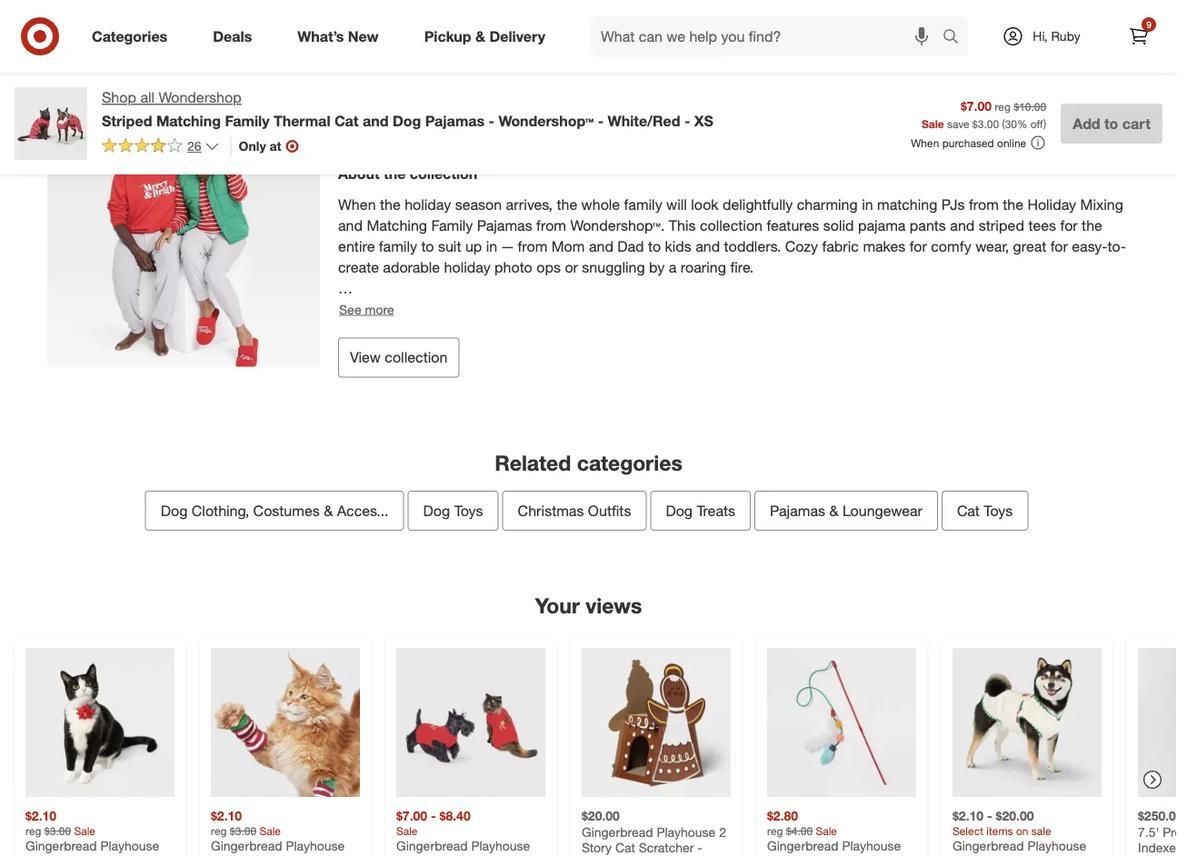 Task type: vqa. For each thing, say whether or not it's contained in the screenshot.


Task type: locate. For each thing, give the bounding box(es) containing it.
1 $20.00 from the left
[[582, 809, 620, 825]]

is
[[573, 32, 589, 57]]

select
[[953, 825, 984, 838]]

leggings
[[234, 854, 287, 857]]

26
[[187, 138, 202, 154]]

holiday down about the collection
[[405, 196, 451, 214]]

gingerbread for gingerbread playhouse cat collar slide bow 
[[25, 838, 97, 854]]

7.5' pre-lit glitter flocked indexed balsam fir artificial christmas tree pure white lights - wondershop™ image
[[1139, 649, 1178, 798]]

family up only
[[225, 112, 270, 129]]

this left the item
[[476, 32, 518, 57]]

cozy
[[786, 238, 819, 256]]

when inside when the holiday season arrives, the whole family will look delightfully charming in matching pjs from the holiday mixing and matching family pajamas from wondershop™. this collection features solid pajama pants and striped tees for the entire family to suit up in — from mom and dad to kids and toddlers. cozy fabric makes for comfy wear, great for easy-to- create adorable holiday photo ops or snuggling by a roaring fire.
[[338, 196, 376, 214]]

for right the tees
[[1061, 217, 1079, 235]]

in left —
[[486, 238, 498, 256]]

& right pickup
[[476, 27, 486, 45]]

wondershop™
[[687, 109, 791, 130], [499, 112, 594, 129], [582, 856, 661, 857]]

gingerbread inside the $2.10 reg $3.00 sale gingerbread playhouse cat collar slide bow
[[25, 838, 97, 854]]

2 horizontal spatial $2.10
[[953, 809, 984, 825]]

sale up leggings
[[260, 825, 281, 838]]

pickup
[[424, 27, 472, 45]]

striped
[[102, 112, 152, 129]]

$7.00 inside $7.00 reg $10.00 sale save $ 3.00 ( 30 % off )
[[961, 98, 992, 114]]

collection right view
[[385, 349, 448, 367]]

gingerbread inside $20.00 gingerbread playhouse 2 story cat scratcher - wondershop™
[[582, 825, 654, 840]]

sale left "$8.40"
[[397, 825, 418, 838]]

0 vertical spatial in
[[684, 32, 702, 57]]

- inside $2.10 - $20.00 select items on sale gingerbread playhouse pet collection
[[988, 809, 993, 825]]

1 vertical spatial when
[[338, 196, 376, 214]]

fabric
[[823, 238, 860, 256]]

1 horizontal spatial &
[[476, 27, 486, 45]]

matching inside when the holiday season arrives, the whole family will look delightfully charming in matching pjs from the holiday mixing and matching family pajamas from wondershop™. this collection features solid pajama pants and striped tees for the entire family to suit up in — from mom and dad to kids and toddlers. cozy fabric makes for comfy wear, great for easy-to- create adorable holiday photo ops or snuggling by a roaring fire.
[[367, 217, 427, 235]]

1 horizontal spatial $7.00
[[961, 98, 992, 114]]

bow
[[118, 854, 143, 857]]

-
[[676, 109, 682, 130], [489, 112, 495, 129], [598, 112, 604, 129], [685, 112, 691, 129], [431, 809, 436, 825], [988, 809, 993, 825], [698, 840, 703, 856]]

2 vertical spatial in
[[486, 238, 498, 256]]

$7.00 left "$8.40"
[[397, 809, 428, 825]]

& left acces...
[[324, 502, 333, 520]]

1 vertical spatial family
[[379, 238, 417, 256]]

matching up adorable at the left of page
[[367, 217, 427, 235]]

2 $2.10 from the left
[[211, 809, 242, 825]]

sale left save
[[922, 117, 945, 130]]

on
[[1017, 825, 1029, 838]]

pre
[[1164, 825, 1178, 840]]

the
[[384, 165, 406, 182], [380, 196, 401, 214], [557, 196, 578, 214], [1004, 196, 1024, 214], [1083, 217, 1103, 235], [420, 300, 440, 318]]

related
[[495, 451, 572, 476]]

1 horizontal spatial $3.00
[[230, 825, 257, 838]]

wondershop™ inside shop all wondershop striped matching family thermal cat and dog pajamas - wondershop™ - white/red - xs
[[499, 112, 594, 129]]

sale inside $7.00 - $8.40 sale
[[397, 825, 418, 838]]

$3.00 for leggings
[[230, 825, 257, 838]]

1 vertical spatial from
[[537, 217, 567, 235]]

playhouse inside $2.80 reg $4.00 sale gingerbread playhouse ornament wand cat toy
[[843, 838, 902, 854]]

pjs
[[942, 196, 966, 214]]

sale
[[922, 117, 945, 130], [74, 825, 95, 838], [260, 825, 281, 838], [397, 825, 418, 838], [816, 825, 838, 838]]

1 horizontal spatial this
[[669, 217, 696, 235]]

& for pickup
[[476, 27, 486, 45]]

the up striped
[[1004, 196, 1024, 214]]

1 $3.00 from the left
[[44, 825, 71, 838]]

reg for wand
[[768, 825, 784, 838]]

from right —
[[518, 238, 548, 256]]

0 horizontal spatial this
[[476, 32, 518, 57]]

from up striped
[[970, 196, 1000, 214]]

gingerbread playhouse pet collection - wondershop™ image
[[953, 649, 1102, 798]]

and up about
[[363, 112, 389, 129]]

$4.00
[[787, 825, 813, 838]]

pet
[[953, 854, 972, 857]]

cat
[[335, 112, 359, 129], [958, 502, 980, 520], [616, 840, 636, 856], [25, 854, 45, 857], [211, 854, 231, 857], [864, 854, 884, 857]]

1 horizontal spatial $20.00
[[997, 809, 1035, 825]]

pajamas up about the collection
[[425, 112, 485, 129]]

and up entire
[[338, 217, 363, 235]]

$7.00 for reg
[[961, 98, 992, 114]]

collection up the toddlers. on the top of page
[[700, 217, 763, 235]]

only
[[239, 138, 266, 154]]

and down pjs
[[951, 217, 975, 235]]

adorable
[[383, 259, 440, 276]]

matching inside shop all wondershop striped matching family thermal cat and dog pajamas - wondershop™ - white/red - xs
[[156, 112, 221, 129]]

add to cart button
[[1062, 104, 1163, 144]]

What can we help you find? suggestions appear below search field
[[590, 16, 948, 56]]

holiday
[[338, 109, 393, 130], [1028, 196, 1077, 214]]

gingerbread playhouse cat leggings - wondershop™ image
[[211, 649, 360, 798]]

for
[[1061, 217, 1079, 235], [910, 238, 928, 256], [1051, 238, 1069, 256]]

pajamas inside when the holiday season arrives, the whole family will look delightfully charming in matching pjs from the holiday mixing and matching family pajamas from wondershop™. this collection features solid pajama pants and striped tees for the entire family to suit up in — from mom and dad to kids and toddlers. cozy fabric makes for comfy wear, great for easy-to- create adorable holiday photo ops or snuggling by a roaring fire.
[[477, 217, 533, 235]]

sale
[[1032, 825, 1052, 838]]

sale inside $2.10 reg $3.00 sale gingerbread playhouse cat leggings
[[260, 825, 281, 838]]

new
[[348, 27, 379, 45]]

to right add
[[1105, 115, 1119, 132]]

this inside when the holiday season arrives, the whole family will look delightfully charming in matching pjs from the holiday mixing and matching family pajamas from wondershop™. this collection features solid pajama pants and striped tees for the entire family to suit up in — from mom and dad to kids and toddlers. cozy fabric makes for comfy wear, great for easy-to- create adorable holiday photo ops or snuggling by a roaring fire.
[[669, 217, 696, 235]]

pajamas up —
[[477, 217, 533, 235]]

pajamas
[[608, 109, 671, 130], [425, 112, 485, 129], [477, 217, 533, 235], [770, 502, 826, 520]]

wear,
[[976, 238, 1010, 256]]

2 horizontal spatial &
[[830, 502, 839, 520]]

reg inside $2.80 reg $4.00 sale gingerbread playhouse ornament wand cat toy
[[768, 825, 784, 838]]

mixing
[[398, 109, 445, 130], [1081, 196, 1124, 214]]

holiday up about
[[338, 109, 393, 130]]

reg for (
[[995, 100, 1011, 113]]

cat inside shop all wondershop striped matching family thermal cat and dog pajamas - wondershop™ - white/red - xs
[[335, 112, 359, 129]]

playhouse inside $2.10 - $20.00 select items on sale gingerbread playhouse pet collection
[[1028, 838, 1087, 854]]

2 $20.00 from the left
[[997, 809, 1035, 825]]

dog treats link
[[651, 491, 751, 531]]

when purchased online
[[912, 136, 1027, 150]]

cat right story
[[616, 840, 636, 856]]

$2.10 up the collar
[[25, 809, 56, 825]]

0 horizontal spatial family
[[379, 238, 417, 256]]

reg inside $7.00 reg $10.00 sale save $ 3.00 ( 30 % off )
[[995, 100, 1011, 113]]

dog clothing, costumes & acces... link
[[145, 491, 404, 531]]

2 $3.00 from the left
[[230, 825, 257, 838]]

$2.10 up leggings
[[211, 809, 242, 825]]

in right featured
[[684, 32, 702, 57]]

dog right acces...
[[423, 502, 450, 520]]

whole
[[582, 196, 621, 214]]

cat left toy
[[864, 854, 884, 857]]

dog for dog treats
[[666, 502, 693, 520]]

$20.00
[[582, 809, 620, 825], [997, 809, 1035, 825]]

0 horizontal spatial toys
[[454, 502, 484, 520]]

from up mom
[[537, 217, 567, 235]]

2 horizontal spatial matching
[[483, 109, 552, 130]]

1 vertical spatial this
[[669, 217, 696, 235]]

1 toys from the left
[[454, 502, 484, 520]]

$2.10 inside the $2.10 reg $3.00 sale gingerbread playhouse cat collar slide bow
[[25, 809, 56, 825]]

to left suit
[[422, 238, 434, 256]]

1 vertical spatial collection
[[700, 217, 763, 235]]

dog left clothing,
[[161, 502, 188, 520]]

0 vertical spatial when
[[912, 136, 940, 150]]

reg inside the $2.10 reg $3.00 sale gingerbread playhouse cat collar slide bow
[[25, 825, 41, 838]]

matching down the item
[[483, 109, 552, 130]]

dog left treats
[[666, 502, 693, 520]]

0 vertical spatial $7.00
[[961, 98, 992, 114]]

fire.
[[731, 259, 754, 276]]

hi, ruby
[[1034, 28, 1081, 44]]

$20.00 inside $2.10 - $20.00 select items on sale gingerbread playhouse pet collection
[[997, 809, 1035, 825]]

2 toys from the left
[[985, 502, 1014, 520]]

1 horizontal spatial family
[[625, 196, 663, 214]]

this up the kids
[[669, 217, 696, 235]]

$2.10 inside $2.10 reg $3.00 sale gingerbread playhouse cat leggings
[[211, 809, 242, 825]]

2 horizontal spatial in
[[862, 196, 874, 214]]

collar
[[49, 854, 82, 857]]

sale inside the $2.10 reg $3.00 sale gingerbread playhouse cat collar slide bow
[[74, 825, 95, 838]]

2 vertical spatial from
[[518, 238, 548, 256]]

gingerbread
[[582, 825, 654, 840], [25, 838, 97, 854], [211, 838, 282, 854], [768, 838, 839, 854], [953, 838, 1025, 854]]

$20.00 up collection
[[997, 809, 1035, 825]]

1 horizontal spatial $2.10
[[211, 809, 242, 825]]

at
[[270, 138, 282, 154]]

0 horizontal spatial family
[[225, 112, 270, 129]]

wondershop™. inside when the holiday season arrives, the whole family will look delightfully charming in matching pjs from the holiday mixing and matching family pajamas from wondershop™. this collection features solid pajama pants and striped tees for the entire family to suit up in — from mom and dad to kids and toddlers. cozy fabric makes for comfy wear, great for easy-to- create adorable holiday photo ops or snuggling by a roaring fire.
[[571, 217, 665, 235]]

great
[[1014, 238, 1047, 256]]

sale right $4.00
[[816, 825, 838, 838]]

family
[[625, 196, 663, 214], [379, 238, 417, 256]]

when down about
[[338, 196, 376, 214]]

sale for (
[[922, 117, 945, 130]]

sale for wand
[[816, 825, 838, 838]]

when left purchased in the right of the page
[[912, 136, 940, 150]]

$2.10 for gingerbread playhouse pet collection 
[[953, 809, 984, 825]]

1 vertical spatial holiday
[[1028, 196, 1077, 214]]

0 horizontal spatial holiday
[[338, 109, 393, 130]]

0 horizontal spatial &
[[324, 502, 333, 520]]

this
[[476, 32, 518, 57], [669, 217, 696, 235]]

sale inside $2.80 reg $4.00 sale gingerbread playhouse ornament wand cat toy
[[816, 825, 838, 838]]

wondershop™. up dad
[[571, 217, 665, 235]]

when for when purchased online
[[912, 136, 940, 150]]

gingerbread playhouse red gold sequin reindeer cat and dog sweater - wondershop™ image
[[397, 649, 546, 798]]

cat left the collar
[[25, 854, 45, 857]]

1 vertical spatial wondershop™.
[[444, 300, 539, 318]]

$3.00 for collar
[[44, 825, 71, 838]]

gingerbread inside $2.80 reg $4.00 sale gingerbread playhouse ornament wand cat toy
[[768, 838, 839, 854]]

reg inside $2.10 reg $3.00 sale gingerbread playhouse cat leggings
[[211, 825, 227, 838]]

mixing up easy-
[[1081, 196, 1124, 214]]

0 horizontal spatial when
[[338, 196, 376, 214]]

for down pants
[[910, 238, 928, 256]]

$3.00 inside the $2.10 reg $3.00 sale gingerbread playhouse cat collar slide bow
[[44, 825, 71, 838]]

related categories
[[495, 451, 683, 476]]

1 horizontal spatial matching
[[367, 217, 427, 235]]

holiday up the tees
[[1028, 196, 1077, 214]]

costumes
[[253, 502, 320, 520]]

pajamas inside shop all wondershop striped matching family thermal cat and dog pajamas - wondershop™ - white/red - xs
[[425, 112, 485, 129]]

0 vertical spatial holiday
[[338, 109, 393, 130]]

item
[[523, 32, 567, 57]]

in up 'pajama'
[[862, 196, 874, 214]]

off
[[1031, 117, 1044, 130]]

playhouse for gingerbread playhouse cat leggings 
[[286, 838, 345, 854]]

holiday down "up"
[[444, 259, 491, 276]]

reg for leggings
[[211, 825, 227, 838]]

kids
[[665, 238, 692, 256]]

and up roaring
[[696, 238, 721, 256]]

1 vertical spatial in
[[862, 196, 874, 214]]

wondershop™. down photo
[[444, 300, 539, 318]]

cat left leggings
[[211, 854, 231, 857]]

about the collection
[[338, 165, 478, 182]]

and up snuggling in the top of the page
[[589, 238, 614, 256]]

for down the tees
[[1051, 238, 1069, 256]]

0 horizontal spatial $7.00
[[397, 809, 428, 825]]

more
[[365, 302, 395, 317]]

0 vertical spatial wondershop™.
[[571, 217, 665, 235]]

mixing up about the collection
[[398, 109, 445, 130]]

pajama
[[859, 217, 906, 235]]

$3.00 up leggings
[[230, 825, 257, 838]]

&
[[476, 27, 486, 45], [324, 502, 333, 520], [830, 502, 839, 520]]

save
[[948, 117, 970, 130]]

to right more
[[403, 300, 416, 318]]

matching
[[483, 109, 552, 130], [156, 112, 221, 129], [367, 217, 427, 235]]

0 vertical spatial family
[[625, 196, 663, 214]]

1 horizontal spatial mixing
[[1081, 196, 1124, 214]]

1 vertical spatial $7.00
[[397, 809, 428, 825]]

pajamas & loungewear link
[[755, 491, 939, 531]]

family left will
[[625, 196, 663, 214]]

3 $2.10 from the left
[[953, 809, 984, 825]]

1 horizontal spatial when
[[912, 136, 940, 150]]

- inside $20.00 gingerbread playhouse 2 story cat scratcher - wondershop™
[[698, 840, 703, 856]]

0 horizontal spatial matching
[[156, 112, 221, 129]]

scratcher
[[639, 840, 694, 856]]

$2.10 left items
[[953, 809, 984, 825]]

0 horizontal spatial $3.00
[[44, 825, 71, 838]]

3.00
[[979, 117, 1000, 130]]

pants
[[910, 217, 947, 235]]

0 horizontal spatial $20.00
[[582, 809, 620, 825]]

2
[[720, 825, 727, 840]]

dog treats
[[666, 502, 736, 520]]

cat inside $2.80 reg $4.00 sale gingerbread playhouse ornament wand cat toy
[[864, 854, 884, 857]]

sale up 'slide'
[[74, 825, 95, 838]]

deals link
[[198, 16, 275, 56]]

1 $2.10 from the left
[[25, 809, 56, 825]]

1 horizontal spatial family
[[432, 217, 473, 235]]

cat inside $2.10 reg $3.00 sale gingerbread playhouse cat leggings
[[211, 854, 231, 857]]

cat toys
[[958, 502, 1014, 520]]

holiday mixing and matching family pajamas - wondershop™
[[338, 109, 791, 130]]

1 vertical spatial mixing
[[1081, 196, 1124, 214]]

0 horizontal spatial $2.10
[[25, 809, 56, 825]]

what's
[[298, 27, 344, 45]]

$3.00 inside $2.10 reg $3.00 sale gingerbread playhouse cat leggings
[[230, 825, 257, 838]]

family up suit
[[432, 217, 473, 235]]

1 horizontal spatial in
[[684, 32, 702, 57]]

collection up season
[[410, 165, 478, 182]]

cat right thermal
[[335, 112, 359, 129]]

when the holiday season arrives, the whole family will look delightfully charming in matching pjs from the holiday mixing and matching family pajamas from wondershop™. this collection features solid pajama pants and striped tees for the entire family to suit up in — from mom and dad to kids and toddlers. cozy fabric makes for comfy wear, great for easy-to- create adorable holiday photo ops or snuggling by a roaring fire.
[[338, 196, 1127, 276]]

family
[[557, 109, 603, 130], [225, 112, 270, 129], [432, 217, 473, 235]]

wondershop™ inside $20.00 gingerbread playhouse 2 story cat scratcher - wondershop™
[[582, 856, 661, 857]]

dog up about the collection
[[393, 112, 421, 129]]

dad
[[618, 238, 644, 256]]

from
[[970, 196, 1000, 214], [537, 217, 567, 235], [518, 238, 548, 256]]

& left the 'loungewear'
[[830, 502, 839, 520]]

$2.10 inside $2.10 - $20.00 select items on sale gingerbread playhouse pet collection
[[953, 809, 984, 825]]

& for pajamas
[[830, 502, 839, 520]]

mom
[[552, 238, 585, 256]]

$7.00 inside $7.00 - $8.40 sale
[[397, 809, 428, 825]]

1 horizontal spatial wondershop™.
[[571, 217, 665, 235]]

1 horizontal spatial toys
[[985, 502, 1014, 520]]

matching down wondershop
[[156, 112, 221, 129]]

1 horizontal spatial holiday
[[1028, 196, 1077, 214]]

playhouse inside the $2.10 reg $3.00 sale gingerbread playhouse cat collar slide bow
[[100, 838, 159, 854]]

and up about the collection
[[450, 109, 478, 130]]

$20.00 gingerbread playhouse 2 story cat scratcher - wondershop™
[[582, 809, 727, 857]]

this item is featured in
[[476, 32, 702, 57]]

and
[[450, 109, 478, 130], [363, 112, 389, 129], [338, 217, 363, 235], [951, 217, 975, 235], [589, 238, 614, 256], [696, 238, 721, 256]]

family inside shop all wondershop striped matching family thermal cat and dog pajamas - wondershop™ - white/red - xs
[[225, 112, 270, 129]]

$3.00 up the collar
[[44, 825, 71, 838]]

$7.00 up $ in the right top of the page
[[961, 98, 992, 114]]

0 horizontal spatial mixing
[[398, 109, 445, 130]]

playhouse inside $2.10 reg $3.00 sale gingerbread playhouse cat leggings
[[286, 838, 345, 854]]

$20.00 up story
[[582, 809, 620, 825]]

2 horizontal spatial family
[[557, 109, 603, 130]]

gingerbread for gingerbread playhouse ornament wand cat toy 
[[768, 838, 839, 854]]

family up adorable at the left of page
[[379, 238, 417, 256]]

sale inside $7.00 reg $10.00 sale save $ 3.00 ( 30 % off )
[[922, 117, 945, 130]]

or
[[565, 259, 578, 276]]

by
[[650, 259, 665, 276]]

dog for dog toys
[[423, 502, 450, 520]]

0 vertical spatial from
[[970, 196, 1000, 214]]

gingerbread inside $2.10 reg $3.00 sale gingerbread playhouse cat leggings
[[211, 838, 282, 854]]

family left white/red
[[557, 109, 603, 130]]

0 vertical spatial mixing
[[398, 109, 445, 130]]

$2.10 for gingerbread playhouse cat collar slide bow 
[[25, 809, 56, 825]]

toys for cat toys
[[985, 502, 1014, 520]]



Task type: describe. For each thing, give the bounding box(es) containing it.
9 link
[[1120, 16, 1160, 56]]

$8.40
[[440, 809, 471, 825]]

items
[[987, 825, 1014, 838]]

sale for collar
[[74, 825, 95, 838]]

$250.00
[[1139, 809, 1178, 825]]

holiday inside when the holiday season arrives, the whole family will look delightfully charming in matching pjs from the holiday mixing and matching family pajamas from wondershop™. this collection features solid pajama pants and striped tees for the entire family to suit up in — from mom and dad to kids and toddlers. cozy fabric makes for comfy wear, great for easy-to- create adorable holiday photo ops or snuggling by a roaring fire.
[[1028, 196, 1077, 214]]

pajamas left xs
[[608, 109, 671, 130]]

wondershop
[[159, 89, 242, 106]]

snuggling
[[582, 259, 646, 276]]

create
[[338, 259, 379, 276]]

cat inside $20.00 gingerbread playhouse 2 story cat scratcher - wondershop™
[[616, 840, 636, 856]]

what's new
[[298, 27, 379, 45]]

cat right the 'loungewear'
[[958, 502, 980, 520]]

purchased
[[943, 136, 995, 150]]

featured
[[595, 32, 679, 57]]

the down about the collection
[[380, 196, 401, 214]]

categories
[[92, 27, 168, 45]]

photo
[[495, 259, 533, 276]]

9
[[1147, 19, 1152, 30]]

playhouse for gingerbread playhouse ornament wand cat toy 
[[843, 838, 902, 854]]

search
[[935, 29, 979, 47]]

story
[[582, 840, 612, 856]]

0 horizontal spatial in
[[486, 238, 498, 256]]

views
[[586, 593, 642, 619]]

gingerbread playhouse ornament wand cat toy - wondershop™ image
[[768, 649, 917, 798]]

family inside when the holiday season arrives, the whole family will look delightfully charming in matching pjs from the holiday mixing and matching family pajamas from wondershop™. this collection features solid pajama pants and striped tees for the entire family to suit up in — from mom and dad to kids and toddlers. cozy fabric makes for comfy wear, great for easy-to- create adorable holiday photo ops or snuggling by a roaring fire.
[[432, 217, 473, 235]]

%
[[1018, 117, 1028, 130]]

collection inside when the holiday season arrives, the whole family will look delightfully charming in matching pjs from the holiday mixing and matching family pajamas from wondershop™. this collection features solid pajama pants and striped tees for the entire family to suit up in — from mom and dad to kids and toddlers. cozy fabric makes for comfy wear, great for easy-to- create adorable holiday photo ops or snuggling by a roaring fire.
[[700, 217, 763, 235]]

shop
[[102, 89, 136, 106]]

online
[[998, 136, 1027, 150]]

0 horizontal spatial wondershop™.
[[444, 300, 539, 318]]

your views
[[535, 593, 642, 619]]

entire
[[338, 238, 375, 256]]

dog inside shop all wondershop striped matching family thermal cat and dog pajamas - wondershop™ - white/red - xs
[[393, 112, 421, 129]]

image of striped matching family thermal cat and dog pajamas - wondershop™ - white/red - xs image
[[15, 87, 87, 160]]

1 vertical spatial holiday
[[444, 259, 491, 276]]

matching
[[878, 196, 938, 214]]

charming
[[798, 196, 858, 214]]

white/red
[[608, 112, 681, 129]]

welcome
[[338, 300, 399, 318]]

dog toys link
[[408, 491, 499, 531]]

delightfully
[[723, 196, 793, 214]]

up
[[466, 238, 482, 256]]

cart
[[1123, 115, 1152, 132]]

26 link
[[102, 137, 220, 158]]

to inside button
[[1105, 115, 1119, 132]]

reg for collar
[[25, 825, 41, 838]]

ops
[[537, 259, 561, 276]]

easy-
[[1073, 238, 1108, 256]]

collection
[[976, 854, 1033, 857]]

dog clothing, costumes & acces...
[[161, 502, 389, 520]]

sale for leggings
[[260, 825, 281, 838]]

$7.00 for -
[[397, 809, 428, 825]]

(
[[1003, 117, 1006, 130]]

gingerbread for gingerbread playhouse cat leggings 
[[211, 838, 282, 854]]

0 vertical spatial collection
[[410, 165, 478, 182]]

look
[[692, 196, 719, 214]]

- inside $7.00 - $8.40 sale
[[431, 809, 436, 825]]

the right about
[[384, 165, 406, 182]]

0 vertical spatial holiday
[[405, 196, 451, 214]]

to up by
[[649, 238, 661, 256]]

when for when the holiday season arrives, the whole family will look delightfully charming in matching pjs from the holiday mixing and matching family pajamas from wondershop™. this collection features solid pajama pants and striped tees for the entire family to suit up in — from mom and dad to kids and toddlers. cozy fabric makes for comfy wear, great for easy-to- create adorable holiday photo ops or snuggling by a roaring fire.
[[338, 196, 376, 214]]

to-
[[1108, 238, 1127, 256]]

acces...
[[337, 502, 389, 520]]

slide
[[86, 854, 114, 857]]

makes
[[864, 238, 906, 256]]

loungewear
[[843, 502, 923, 520]]

the left whole
[[557, 196, 578, 214]]

the down adorable at the left of page
[[420, 300, 440, 318]]

ruby
[[1052, 28, 1081, 44]]

welcome to the wondershop™.
[[338, 300, 539, 318]]

pajamas & loungewear
[[770, 502, 923, 520]]

season
[[455, 196, 502, 214]]

mixing inside when the holiday season arrives, the whole family will look delightfully charming in matching pjs from the holiday mixing and matching family pajamas from wondershop™. this collection features solid pajama pants and striped tees for the entire family to suit up in — from mom and dad to kids and toddlers. cozy fabric makes for comfy wear, great for easy-to- create adorable holiday photo ops or snuggling by a roaring fire.
[[1081, 196, 1124, 214]]

see more
[[339, 302, 395, 317]]

xs
[[695, 112, 714, 129]]

cat inside the $2.10 reg $3.00 sale gingerbread playhouse cat collar slide bow
[[25, 854, 45, 857]]

pickup & delivery link
[[409, 16, 569, 56]]

features
[[767, 217, 820, 235]]

roaring
[[681, 259, 727, 276]]

playhouse for gingerbread playhouse cat collar slide bow 
[[100, 838, 159, 854]]

$20.00 inside $20.00 gingerbread playhouse 2 story cat scratcher - wondershop™
[[582, 809, 620, 825]]

shop all wondershop striped matching family thermal cat and dog pajamas - wondershop™ - white/red - xs
[[102, 89, 714, 129]]

$2.10 for gingerbread playhouse cat leggings 
[[211, 809, 242, 825]]

$2.10 reg $3.00 sale gingerbread playhouse cat leggings 
[[211, 809, 345, 857]]

gingerbread playhouse cat collar slide bow - wondershop™ image
[[25, 649, 175, 798]]

about
[[338, 165, 380, 182]]

gingerbread playhouse 2 story cat scratcher - wondershop™ image
[[582, 649, 731, 798]]

treats
[[697, 502, 736, 520]]

view
[[350, 349, 381, 367]]

comfy
[[932, 238, 972, 256]]

all
[[140, 89, 155, 106]]

what's new link
[[282, 16, 402, 56]]

pickup & delivery
[[424, 27, 546, 45]]

and inside shop all wondershop striped matching family thermal cat and dog pajamas - wondershop™ - white/red - xs
[[363, 112, 389, 129]]

playhouse inside $20.00 gingerbread playhouse 2 story cat scratcher - wondershop™
[[657, 825, 716, 840]]

categories link
[[76, 16, 190, 56]]

$2.80 reg $4.00 sale gingerbread playhouse ornament wand cat toy 
[[768, 809, 915, 857]]

search button
[[935, 16, 979, 60]]

dog for dog clothing, costumes & acces...
[[161, 502, 188, 520]]

deals
[[213, 27, 252, 45]]

categories
[[577, 451, 683, 476]]

your
[[535, 593, 580, 619]]

striped
[[979, 217, 1025, 235]]

30
[[1006, 117, 1018, 130]]

will
[[667, 196, 688, 214]]

$250.00 7.5' pre
[[1139, 809, 1178, 857]]

0 vertical spatial this
[[476, 32, 518, 57]]

dog toys
[[423, 502, 484, 520]]

only at
[[239, 138, 282, 154]]

arrives,
[[506, 196, 553, 214]]

pajamas right treats
[[770, 502, 826, 520]]

7.5'
[[1139, 825, 1160, 840]]

the up easy-
[[1083, 217, 1103, 235]]

tees
[[1029, 217, 1057, 235]]

gingerbread inside $2.10 - $20.00 select items on sale gingerbread playhouse pet collection
[[953, 838, 1025, 854]]

wand
[[828, 854, 861, 857]]

ornament
[[768, 854, 825, 857]]

toys for dog toys
[[454, 502, 484, 520]]

$2.80
[[768, 809, 799, 825]]

2 vertical spatial collection
[[385, 349, 448, 367]]



